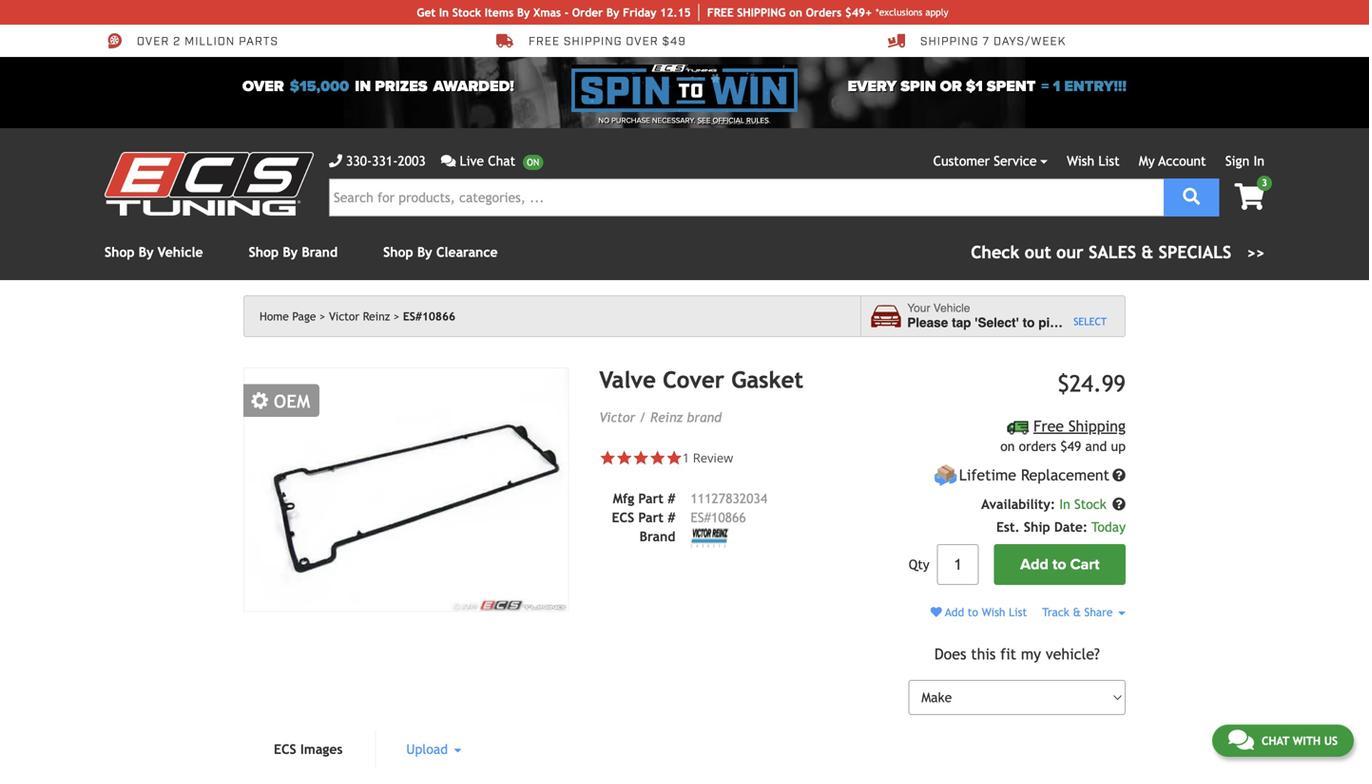 Task type: vqa. For each thing, say whether or not it's contained in the screenshot.
SALE corresponding to $106.37
no



Task type: describe. For each thing, give the bounding box(es) containing it.
us
[[1324, 735, 1338, 748]]

my
[[1139, 154, 1155, 169]]

wish list
[[1067, 154, 1120, 169]]

shipping 7 days/week link
[[888, 32, 1066, 49]]

1 horizontal spatial wish
[[1067, 154, 1094, 169]]

every
[[848, 78, 897, 96]]

-
[[564, 6, 569, 19]]

specials
[[1159, 242, 1231, 262]]

add to wish list
[[942, 606, 1027, 620]]

my account link
[[1139, 154, 1206, 169]]

ecs tuning 'spin to win' contest logo image
[[571, 65, 798, 112]]

cart
[[1070, 556, 1100, 574]]

0 vertical spatial $49
[[662, 34, 686, 49]]

clearance
[[436, 245, 498, 260]]

0 vertical spatial on
[[789, 6, 802, 19]]

rules
[[746, 116, 769, 126]]

spent
[[987, 78, 1036, 96]]

sign in
[[1225, 154, 1265, 169]]

1 part from the top
[[638, 491, 664, 507]]

a
[[1068, 316, 1075, 330]]

3 star image from the left
[[649, 450, 666, 467]]

shop for shop by clearance
[[383, 245, 413, 260]]

in for get
[[439, 6, 449, 19]]

track & share button
[[1042, 606, 1126, 620]]

days/week
[[993, 34, 1066, 49]]

1 star image from the left
[[616, 450, 633, 467]]

victor reinz
[[329, 310, 390, 323]]

1 star image from the left
[[599, 450, 616, 467]]

stock for get
[[452, 6, 481, 19]]

# inside 11127832034 ecs part #
[[668, 510, 675, 526]]

phone image
[[329, 154, 342, 168]]

get
[[417, 6, 436, 19]]

11127832034 ecs part #
[[612, 491, 767, 526]]

heart image
[[931, 607, 942, 619]]

availability:
[[981, 497, 1055, 513]]

0 vertical spatial shipping
[[920, 34, 979, 49]]

in for availability:
[[1059, 497, 1070, 513]]

add to wish list link
[[931, 606, 1027, 620]]

your
[[907, 302, 930, 315]]

upload
[[406, 743, 452, 758]]

ecs images
[[274, 743, 343, 758]]

$1
[[966, 78, 983, 96]]

shop by brand link
[[249, 245, 338, 260]]

& for track
[[1073, 606, 1081, 620]]

tap
[[952, 316, 971, 330]]

valve cover gasket
[[599, 367, 803, 394]]

shipping
[[564, 34, 622, 49]]

es#10866
[[403, 310, 455, 323]]

es# 10866 brand
[[640, 510, 746, 545]]

home page link
[[260, 310, 325, 323]]

live chat link
[[441, 151, 543, 171]]

$15,000
[[290, 78, 349, 96]]

by for shop by brand
[[283, 245, 298, 260]]

does this fit my vehicle?
[[934, 646, 1100, 663]]

free
[[707, 6, 734, 19]]

friday
[[623, 6, 657, 19]]

0 vertical spatial reinz
[[363, 310, 390, 323]]

12.15
[[660, 6, 691, 19]]

lifetime
[[959, 467, 1016, 485]]

over for over 2 million parts
[[137, 34, 169, 49]]

victor for victor reinz
[[329, 310, 359, 323]]

track
[[1042, 606, 1069, 620]]

0 vertical spatial 1
[[1053, 78, 1060, 96]]

330-331-2003
[[346, 154, 426, 169]]

stock for availability:
[[1074, 497, 1106, 513]]

ping
[[761, 6, 786, 19]]

order
[[572, 6, 603, 19]]

free ship ping on orders $49+ *exclusions apply
[[707, 6, 948, 19]]

$49 inside free shipping on orders $49 and up
[[1060, 439, 1081, 455]]

shop for shop by brand
[[249, 245, 279, 260]]

this product is lifetime replacement eligible image
[[934, 464, 958, 488]]

shop by vehicle link
[[105, 245, 203, 260]]

no purchase necessary. see official rules .
[[598, 116, 771, 126]]

vehicle inside your vehicle please tap 'select' to pick a vehicle
[[933, 302, 970, 315]]

prizes
[[375, 78, 427, 96]]

million
[[185, 34, 235, 49]]

account
[[1159, 154, 1206, 169]]

11127832034
[[691, 491, 767, 507]]

with
[[1293, 735, 1321, 748]]

free shipping image
[[1008, 422, 1029, 435]]

24.99
[[1069, 371, 1126, 397]]

qty
[[909, 558, 930, 573]]

wish list link
[[1067, 154, 1120, 169]]

victor reinz link
[[329, 310, 400, 323]]

spin
[[901, 78, 936, 96]]

valve
[[599, 367, 656, 394]]

to for add to cart
[[1052, 556, 1066, 574]]

sales & specials
[[1089, 242, 1231, 262]]

est. ship date: today
[[996, 520, 1126, 535]]

vehicle?
[[1046, 646, 1100, 663]]

items
[[485, 6, 514, 19]]

by right order
[[606, 6, 619, 19]]

7
[[983, 34, 990, 49]]

on inside free shipping on orders $49 and up
[[1000, 439, 1015, 455]]

mfg
[[613, 491, 634, 507]]

lifetime replacement
[[959, 467, 1110, 485]]

victor / reinz brand
[[599, 410, 722, 425]]

shopping cart image
[[1235, 184, 1265, 210]]

question circle image for in stock
[[1112, 498, 1126, 512]]

'select'
[[975, 316, 1019, 330]]

330-
[[346, 154, 372, 169]]

over for over $15,000 in prizes
[[242, 78, 284, 96]]

no
[[598, 116, 610, 126]]

upload button
[[376, 731, 492, 769]]

2 star image from the left
[[666, 450, 683, 467]]

replacement
[[1021, 467, 1110, 485]]

sales & specials link
[[971, 240, 1265, 265]]



Task type: locate. For each thing, give the bounding box(es) containing it.
free for shipping
[[529, 34, 560, 49]]

live
[[460, 154, 484, 169]]

2 horizontal spatial shop
[[383, 245, 413, 260]]

1 horizontal spatial &
[[1141, 242, 1154, 262]]

2 horizontal spatial in
[[1254, 154, 1265, 169]]

free inside free shipping on orders $49 and up
[[1033, 418, 1064, 435]]

xmas
[[533, 6, 561, 19]]

1 vertical spatial 1
[[683, 450, 690, 467]]

chat with us
[[1262, 735, 1338, 748]]

over $15,000 in prizes
[[242, 78, 427, 96]]

question circle image down "up"
[[1112, 469, 1126, 483]]

orders
[[806, 6, 842, 19]]

on down 'free shipping' image
[[1000, 439, 1015, 455]]

& inside 'link'
[[1141, 242, 1154, 262]]

1 vertical spatial question circle image
[[1112, 498, 1126, 512]]

331-
[[372, 154, 398, 169]]

chat with us link
[[1212, 725, 1354, 758]]

1 horizontal spatial $49
[[1060, 439, 1081, 455]]

comments image inside "live chat" link
[[441, 154, 456, 168]]

1 vertical spatial wish
[[982, 606, 1005, 620]]

0 horizontal spatial free
[[529, 34, 560, 49]]

es#10866 - 11127832034 - valve cover gasket - victor / reinz brand - victor reinz - bmw image
[[243, 368, 569, 613]]

0 horizontal spatial brand
[[302, 245, 338, 260]]

service
[[994, 154, 1037, 169]]

& right track at the bottom of the page
[[1073, 606, 1081, 620]]

today
[[1092, 520, 1126, 535]]

orders
[[1019, 439, 1056, 455]]

free down 'xmas'
[[529, 34, 560, 49]]

0 horizontal spatial list
[[1009, 606, 1027, 620]]

2 shop from the left
[[249, 245, 279, 260]]

ecs inside 'link'
[[274, 743, 296, 758]]

ecs inside 11127832034 ecs part #
[[612, 510, 634, 526]]

1 # from the top
[[668, 491, 675, 507]]

Search text field
[[329, 179, 1164, 217]]

0 vertical spatial to
[[1023, 316, 1035, 330]]

1 vertical spatial list
[[1009, 606, 1027, 620]]

1 horizontal spatial free
[[1033, 418, 1064, 435]]

$49 down 12.15
[[662, 34, 686, 49]]

0 vertical spatial in
[[439, 6, 449, 19]]

1 question circle image from the top
[[1112, 469, 1126, 483]]

brand for es# 10866 brand
[[640, 529, 675, 545]]

part
[[638, 491, 664, 507], [638, 510, 664, 526]]

0 vertical spatial chat
[[488, 154, 515, 169]]

stock left items
[[452, 6, 481, 19]]

1 review link
[[683, 450, 733, 467]]

& right sales
[[1141, 242, 1154, 262]]

0 vertical spatial list
[[1098, 154, 1120, 169]]

2 horizontal spatial to
[[1052, 556, 1066, 574]]

#
[[668, 491, 675, 507], [668, 510, 675, 526]]

1 vertical spatial part
[[638, 510, 664, 526]]

sign in link
[[1225, 154, 1265, 169]]

customer service button
[[933, 151, 1048, 171]]

*exclusions apply link
[[876, 5, 948, 19]]

1 horizontal spatial reinz
[[650, 410, 683, 425]]

over left 2
[[137, 34, 169, 49]]

brand up page on the left of page
[[302, 245, 338, 260]]

$49
[[662, 34, 686, 49], [1060, 439, 1081, 455]]

1 horizontal spatial over
[[242, 78, 284, 96]]

.
[[769, 116, 771, 126]]

0 vertical spatial vehicle
[[158, 245, 203, 260]]

list left track at the bottom of the page
[[1009, 606, 1027, 620]]

over 2 million parts link
[[105, 32, 278, 49]]

images
[[300, 743, 343, 758]]

wish right service
[[1067, 154, 1094, 169]]

1 vertical spatial vehicle
[[933, 302, 970, 315]]

0 horizontal spatial star image
[[616, 450, 633, 467]]

star image
[[599, 450, 616, 467], [633, 450, 649, 467], [649, 450, 666, 467]]

shipping inside free shipping on orders $49 and up
[[1069, 418, 1126, 435]]

& for sales
[[1141, 242, 1154, 262]]

1 vertical spatial add
[[945, 606, 964, 620]]

1 right =
[[1053, 78, 1060, 96]]

free shipping over $49 link
[[496, 32, 686, 49]]

free for shipping
[[1033, 418, 1064, 435]]

question circle image
[[1112, 469, 1126, 483], [1112, 498, 1126, 512]]

share
[[1084, 606, 1113, 620]]

brand
[[302, 245, 338, 260], [640, 529, 675, 545]]

1 left the review
[[683, 450, 690, 467]]

by left clearance at the top left of page
[[417, 245, 432, 260]]

and
[[1085, 439, 1107, 455]]

vehicle
[[1079, 316, 1123, 330]]

search image
[[1183, 188, 1200, 205]]

0 horizontal spatial stock
[[452, 6, 481, 19]]

2 vertical spatial in
[[1059, 497, 1070, 513]]

1 horizontal spatial comments image
[[1228, 729, 1254, 752]]

select
[[1074, 316, 1107, 328]]

to right heart icon
[[968, 606, 978, 620]]

question circle image for lifetime replacement
[[1112, 469, 1126, 483]]

by for shop by vehicle
[[139, 245, 154, 260]]

star image down victor / reinz brand
[[649, 450, 666, 467]]

1 horizontal spatial ecs
[[612, 510, 634, 526]]

2 star image from the left
[[633, 450, 649, 467]]

get in stock items by xmas - order by friday 12.15
[[417, 6, 691, 19]]

star image left the review
[[666, 450, 683, 467]]

1 vertical spatial ecs
[[274, 743, 296, 758]]

shop
[[105, 245, 135, 260], [249, 245, 279, 260], [383, 245, 413, 260]]

purchase
[[612, 116, 650, 126]]

1 vertical spatial brand
[[640, 529, 675, 545]]

2
[[173, 34, 181, 49]]

necessary.
[[652, 116, 696, 126]]

2 vertical spatial to
[[968, 606, 978, 620]]

to left pick
[[1023, 316, 1035, 330]]

ecs images link
[[243, 731, 373, 769]]

reinz left es#10866
[[363, 310, 390, 323]]

shop by brand
[[249, 245, 338, 260]]

0 horizontal spatial chat
[[488, 154, 515, 169]]

0 vertical spatial add
[[1020, 556, 1049, 574]]

1 vertical spatial victor
[[599, 410, 635, 425]]

page
[[292, 310, 316, 323]]

chat left the with
[[1262, 735, 1289, 748]]

star image down /
[[633, 450, 649, 467]]

0 horizontal spatial wish
[[982, 606, 1005, 620]]

select link
[[1074, 315, 1107, 330]]

over 2 million parts
[[137, 34, 278, 49]]

this
[[971, 646, 996, 663]]

1 horizontal spatial brand
[[640, 529, 675, 545]]

0 vertical spatial question circle image
[[1112, 469, 1126, 483]]

live chat
[[460, 154, 515, 169]]

2 part from the top
[[638, 510, 664, 526]]

in right 'get'
[[439, 6, 449, 19]]

&
[[1141, 242, 1154, 262], [1073, 606, 1081, 620]]

over down parts
[[242, 78, 284, 96]]

chat right "live"
[[488, 154, 515, 169]]

0 horizontal spatial victor
[[329, 310, 359, 323]]

cover
[[663, 367, 725, 394]]

1 vertical spatial free
[[1033, 418, 1064, 435]]

2 # from the top
[[668, 510, 675, 526]]

mfg part #
[[613, 491, 675, 507]]

1 vertical spatial comments image
[[1228, 729, 1254, 752]]

part right mfg
[[638, 491, 664, 507]]

ecs down mfg
[[612, 510, 634, 526]]

ecs left images
[[274, 743, 296, 758]]

home
[[260, 310, 289, 323]]

by left 'xmas'
[[517, 6, 530, 19]]

0 vertical spatial &
[[1141, 242, 1154, 262]]

my account
[[1139, 154, 1206, 169]]

question circle image up today
[[1112, 498, 1126, 512]]

victor
[[329, 310, 359, 323], [599, 410, 635, 425]]

entry!!!
[[1064, 78, 1127, 96]]

wish up this
[[982, 606, 1005, 620]]

stock up today
[[1074, 497, 1106, 513]]

free up orders
[[1033, 418, 1064, 435]]

shop by clearance
[[383, 245, 498, 260]]

over
[[137, 34, 169, 49], [242, 78, 284, 96]]

shipping up and
[[1069, 418, 1126, 435]]

0 horizontal spatial reinz
[[363, 310, 390, 323]]

0 horizontal spatial shipping
[[920, 34, 979, 49]]

pick
[[1038, 316, 1064, 330]]

in right 'sign'
[[1254, 154, 1265, 169]]

1 horizontal spatial shipping
[[1069, 418, 1126, 435]]

add to cart
[[1020, 556, 1100, 574]]

add for add to cart
[[1020, 556, 1049, 574]]

over
[[626, 34, 659, 49]]

by for shop by clearance
[[417, 245, 432, 260]]

1 horizontal spatial chat
[[1262, 735, 1289, 748]]

shop by clearance link
[[383, 245, 498, 260]]

$49 left and
[[1060, 439, 1081, 455]]

1 horizontal spatial 1
[[1053, 78, 1060, 96]]

0 vertical spatial ecs
[[612, 510, 634, 526]]

to inside button
[[1052, 556, 1066, 574]]

0 horizontal spatial $49
[[662, 34, 686, 49]]

0 horizontal spatial over
[[137, 34, 169, 49]]

1 vertical spatial #
[[668, 510, 675, 526]]

shipping down apply
[[920, 34, 979, 49]]

# left es#
[[668, 510, 675, 526]]

2 question circle image from the top
[[1112, 498, 1126, 512]]

0 horizontal spatial to
[[968, 606, 978, 620]]

1 vertical spatial over
[[242, 78, 284, 96]]

add for add to wish list
[[945, 606, 964, 620]]

1 horizontal spatial shop
[[249, 245, 279, 260]]

0 vertical spatial brand
[[302, 245, 338, 260]]

victor reinz image
[[691, 528, 729, 548]]

0 horizontal spatial on
[[789, 6, 802, 19]]

to left cart
[[1052, 556, 1066, 574]]

see official rules link
[[697, 115, 769, 126]]

1
[[1053, 78, 1060, 96], [683, 450, 690, 467]]

0 vertical spatial free
[[529, 34, 560, 49]]

to
[[1023, 316, 1035, 330], [1052, 556, 1066, 574], [968, 606, 978, 620]]

1 horizontal spatial stock
[[1074, 497, 1106, 513]]

in up est. ship date: today
[[1059, 497, 1070, 513]]

1 vertical spatial shipping
[[1069, 418, 1126, 435]]

1 horizontal spatial vehicle
[[933, 302, 970, 315]]

review
[[693, 450, 733, 467]]

brand for shop by brand
[[302, 245, 338, 260]]

to inside your vehicle please tap 'select' to pick a vehicle
[[1023, 316, 1035, 330]]

2003
[[398, 154, 426, 169]]

1 horizontal spatial in
[[1059, 497, 1070, 513]]

comments image for chat
[[1228, 729, 1254, 752]]

0 vertical spatial victor
[[329, 310, 359, 323]]

1 vertical spatial reinz
[[650, 410, 683, 425]]

0 horizontal spatial ecs
[[274, 743, 296, 758]]

part down mfg part #
[[638, 510, 664, 526]]

brand inside es# 10866 brand
[[640, 529, 675, 545]]

es#
[[691, 510, 711, 526]]

add
[[1020, 556, 1049, 574], [945, 606, 964, 620]]

1 vertical spatial on
[[1000, 439, 1015, 455]]

victor right page on the left of page
[[329, 310, 359, 323]]

on right "ping"
[[789, 6, 802, 19]]

None text field
[[937, 545, 979, 586]]

ship
[[1024, 520, 1050, 535]]

chat
[[488, 154, 515, 169], [1262, 735, 1289, 748]]

1 vertical spatial &
[[1073, 606, 1081, 620]]

0 vertical spatial wish
[[1067, 154, 1094, 169]]

part inside 11127832034 ecs part #
[[638, 510, 664, 526]]

1 vertical spatial stock
[[1074, 497, 1106, 513]]

comments image inside chat with us link
[[1228, 729, 1254, 752]]

in for sign
[[1254, 154, 1265, 169]]

star image
[[616, 450, 633, 467], [666, 450, 683, 467]]

victor left /
[[599, 410, 635, 425]]

0 horizontal spatial comments image
[[441, 154, 456, 168]]

add right heart icon
[[945, 606, 964, 620]]

1 vertical spatial $49
[[1060, 439, 1081, 455]]

1 shop from the left
[[105, 245, 135, 260]]

0 vertical spatial over
[[137, 34, 169, 49]]

by down "ecs tuning" image
[[139, 245, 154, 260]]

1 vertical spatial in
[[1254, 154, 1265, 169]]

star image up mfg
[[599, 450, 616, 467]]

comments image left "live"
[[441, 154, 456, 168]]

victor for victor / reinz brand
[[599, 410, 635, 425]]

0 vertical spatial comments image
[[441, 154, 456, 168]]

reinz
[[363, 310, 390, 323], [650, 410, 683, 425]]

stock
[[452, 6, 481, 19], [1074, 497, 1106, 513]]

comments image for live
[[441, 154, 456, 168]]

ecs tuning image
[[105, 152, 314, 216]]

sign
[[1225, 154, 1250, 169]]

by up home page link at the left of the page
[[283, 245, 298, 260]]

comments image
[[441, 154, 456, 168], [1228, 729, 1254, 752]]

my
[[1021, 646, 1041, 663]]

comments image left chat with us
[[1228, 729, 1254, 752]]

in
[[439, 6, 449, 19], [1254, 154, 1265, 169], [1059, 497, 1070, 513]]

0 horizontal spatial vehicle
[[158, 245, 203, 260]]

reinz right /
[[650, 410, 683, 425]]

0 horizontal spatial add
[[945, 606, 964, 620]]

1 vertical spatial chat
[[1262, 735, 1289, 748]]

0 vertical spatial part
[[638, 491, 664, 507]]

does
[[934, 646, 966, 663]]

3 link
[[1219, 176, 1272, 212]]

0 vertical spatial stock
[[452, 6, 481, 19]]

330-331-2003 link
[[329, 151, 426, 171]]

fit
[[1000, 646, 1016, 663]]

to for add to wish list
[[968, 606, 978, 620]]

1 horizontal spatial on
[[1000, 439, 1015, 455]]

0 horizontal spatial &
[[1073, 606, 1081, 620]]

vehicle up tap
[[933, 302, 970, 315]]

0 horizontal spatial shop
[[105, 245, 135, 260]]

# up es# 10866 brand
[[668, 491, 675, 507]]

vehicle down "ecs tuning" image
[[158, 245, 203, 260]]

3 shop from the left
[[383, 245, 413, 260]]

home page
[[260, 310, 316, 323]]

apply
[[925, 7, 948, 18]]

0 horizontal spatial 1
[[683, 450, 690, 467]]

1 vertical spatial to
[[1052, 556, 1066, 574]]

parts
[[239, 34, 278, 49]]

on
[[789, 6, 802, 19], [1000, 439, 1015, 455]]

or
[[940, 78, 962, 96]]

star image up mfg
[[616, 450, 633, 467]]

list left my
[[1098, 154, 1120, 169]]

shop for shop by vehicle
[[105, 245, 135, 260]]

brand down mfg part #
[[640, 529, 675, 545]]

1 horizontal spatial to
[[1023, 316, 1035, 330]]

customer service
[[933, 154, 1037, 169]]

add down ship
[[1020, 556, 1049, 574]]

0 horizontal spatial in
[[439, 6, 449, 19]]

add inside button
[[1020, 556, 1049, 574]]

1 horizontal spatial add
[[1020, 556, 1049, 574]]

1 horizontal spatial victor
[[599, 410, 635, 425]]

shop by vehicle
[[105, 245, 203, 260]]

1 horizontal spatial list
[[1098, 154, 1120, 169]]

1 horizontal spatial star image
[[666, 450, 683, 467]]

0 vertical spatial #
[[668, 491, 675, 507]]



